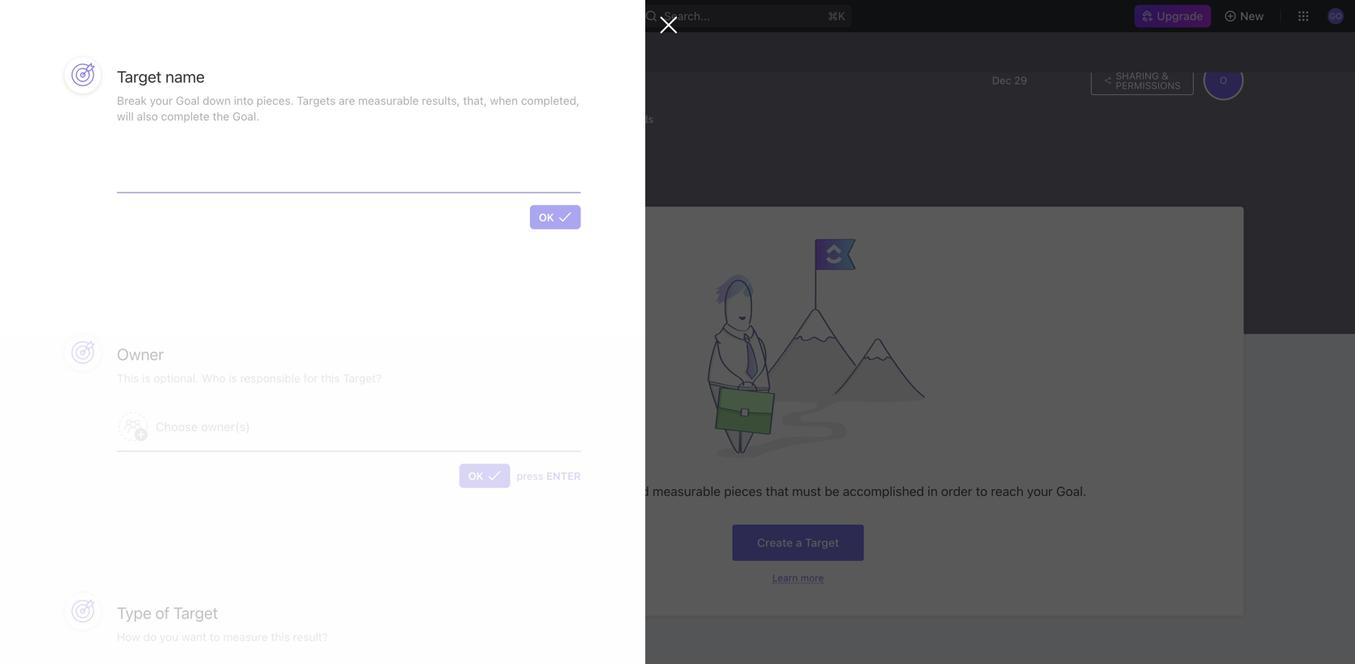 Task type: locate. For each thing, give the bounding box(es) containing it.
home link
[[6, 78, 234, 104]]

results,
[[422, 94, 460, 107]]

1 vertical spatial ok
[[468, 470, 484, 482]]

are right pieces.
[[339, 94, 355, 107]]

1 vertical spatial measurable
[[653, 484, 721, 499]]

sidebar navigation
[[0, 32, 241, 665]]

targets down press
[[510, 484, 553, 499]]

0 vertical spatial are
[[339, 94, 355, 107]]

and
[[627, 484, 649, 499]]

0 horizontal spatial ok
[[468, 470, 484, 482]]

specific
[[579, 484, 624, 499]]

targets inside target name break your goal down into pieces. targets are measurable results, that, when completed, will also complete the goal.
[[297, 94, 336, 107]]

to
[[976, 484, 988, 499]]

down
[[203, 94, 231, 107]]

None text field
[[117, 149, 581, 193]]

0 vertical spatial measurable
[[358, 94, 419, 107]]

0 horizontal spatial target
[[117, 67, 162, 86]]

your right reach
[[1027, 484, 1053, 499]]

are down enter
[[557, 484, 575, 499]]

0 vertical spatial targets
[[297, 94, 336, 107]]

targets
[[297, 94, 336, 107], [510, 484, 553, 499]]

1 vertical spatial targets
[[510, 484, 553, 499]]

goal. down into
[[233, 110, 259, 123]]

choose
[[156, 420, 198, 434]]

target
[[117, 67, 162, 86], [173, 604, 218, 623]]

1 horizontal spatial target
[[173, 604, 218, 623]]

1 vertical spatial ok button
[[459, 464, 510, 488]]

measurable
[[358, 94, 419, 107], [653, 484, 721, 499]]

1 horizontal spatial ok button
[[530, 205, 581, 230]]

be
[[825, 484, 840, 499]]

upgrade
[[1157, 9, 1203, 23]]

must
[[792, 484, 821, 499]]

target right of
[[173, 604, 218, 623]]

1 vertical spatial target
[[173, 604, 218, 623]]

search...
[[664, 9, 710, 23]]

measurable left results,
[[358, 94, 419, 107]]

1 horizontal spatial targets
[[510, 484, 553, 499]]

learn
[[773, 573, 798, 584]]

target inside target name break your goal down into pieces. targets are measurable results, that, when completed, will also complete the goal.
[[117, 67, 162, 86]]

1 horizontal spatial ok
[[539, 212, 554, 224]]

goal
[[176, 94, 200, 107]]

new button
[[1218, 3, 1274, 29]]

choose owner(s)
[[156, 420, 250, 434]]

pieces
[[724, 484, 762, 499]]

0 horizontal spatial are
[[339, 94, 355, 107]]

targets right pieces.
[[297, 94, 336, 107]]

your
[[150, 94, 173, 107], [1027, 484, 1053, 499]]

0 horizontal spatial targets
[[297, 94, 336, 107]]

name
[[165, 67, 205, 86]]

1 horizontal spatial are
[[557, 484, 575, 499]]

0 vertical spatial target
[[117, 67, 162, 86]]

1 horizontal spatial measurable
[[653, 484, 721, 499]]

into
[[234, 94, 254, 107]]

the
[[213, 110, 229, 123]]

1 horizontal spatial your
[[1027, 484, 1053, 499]]

measurable right and
[[653, 484, 721, 499]]

target up break
[[117, 67, 162, 86]]

ok button
[[530, 205, 581, 230], [459, 464, 510, 488]]

ok
[[539, 212, 554, 224], [468, 470, 484, 482]]

1 vertical spatial are
[[557, 484, 575, 499]]

learn more
[[773, 573, 824, 584]]

0 vertical spatial your
[[150, 94, 173, 107]]

0 horizontal spatial goal.
[[233, 110, 259, 123]]

0 horizontal spatial your
[[150, 94, 173, 107]]

are
[[339, 94, 355, 107], [557, 484, 575, 499]]

1 horizontal spatial goal.
[[1057, 484, 1087, 499]]

measurable inside target name break your goal down into pieces. targets are measurable results, that, when completed, will also complete the goal.
[[358, 94, 419, 107]]

new
[[1241, 9, 1264, 23]]

sharing & permissions
[[1116, 70, 1181, 91]]

your up the also
[[150, 94, 173, 107]]

0 horizontal spatial ok button
[[459, 464, 510, 488]]

when
[[490, 94, 518, 107]]

type of target
[[117, 604, 218, 623]]

also
[[137, 110, 158, 123]]

enter
[[546, 470, 581, 482]]

0 vertical spatial ok button
[[530, 205, 581, 230]]

0 vertical spatial goal.
[[233, 110, 259, 123]]

dialog
[[0, 0, 678, 665]]

owner(s)
[[201, 420, 250, 434]]

0 vertical spatial ok
[[539, 212, 554, 224]]

goal.
[[233, 110, 259, 123], [1057, 484, 1087, 499]]

goal. inside target name break your goal down into pieces. targets are measurable results, that, when completed, will also complete the goal.
[[233, 110, 259, 123]]

0 horizontal spatial measurable
[[358, 94, 419, 107]]

1 vertical spatial your
[[1027, 484, 1053, 499]]

goal. right reach
[[1057, 484, 1087, 499]]



Task type: describe. For each thing, give the bounding box(es) containing it.
that,
[[463, 94, 487, 107]]

order
[[941, 484, 973, 499]]

&
[[1162, 70, 1169, 81]]

none text field inside dialog
[[117, 149, 581, 193]]

type
[[117, 604, 151, 623]]

of
[[155, 604, 170, 623]]

1 vertical spatial goal.
[[1057, 484, 1087, 499]]

⌘k
[[828, 9, 846, 23]]

create a target
[[757, 536, 839, 550]]

permissions
[[1116, 80, 1181, 91]]

pieces.
[[257, 94, 294, 107]]

targets are specific and measurable pieces that must be accomplished in order to reach your goal.
[[510, 484, 1087, 499]]

accomplished
[[843, 484, 924, 499]]

complete
[[161, 110, 210, 123]]

break
[[117, 94, 147, 107]]

in
[[928, 484, 938, 499]]

home
[[39, 84, 70, 98]]

press enter
[[517, 470, 581, 482]]

reach
[[991, 484, 1024, 499]]

owner
[[117, 345, 164, 364]]

completed,
[[521, 94, 580, 107]]

target name break your goal down into pieces. targets are measurable results, that, when completed, will also complete the goal.
[[117, 67, 580, 123]]

will
[[117, 110, 134, 123]]

upgrade link
[[1135, 5, 1211, 27]]

learn more link
[[773, 573, 824, 584]]

your inside target name break your goal down into pieces. targets are measurable results, that, when completed, will also complete the goal.
[[150, 94, 173, 107]]

dialog containing target name
[[0, 0, 678, 665]]

more
[[801, 573, 824, 584]]

press
[[517, 470, 544, 482]]

are inside target name break your goal down into pieces. targets are measurable results, that, when completed, will also complete the goal.
[[339, 94, 355, 107]]

that
[[766, 484, 789, 499]]

sharing
[[1116, 70, 1159, 81]]



Task type: vqa. For each thing, say whether or not it's contained in the screenshot.
Gary Orlando's Workspace, , element in the left top of the page
no



